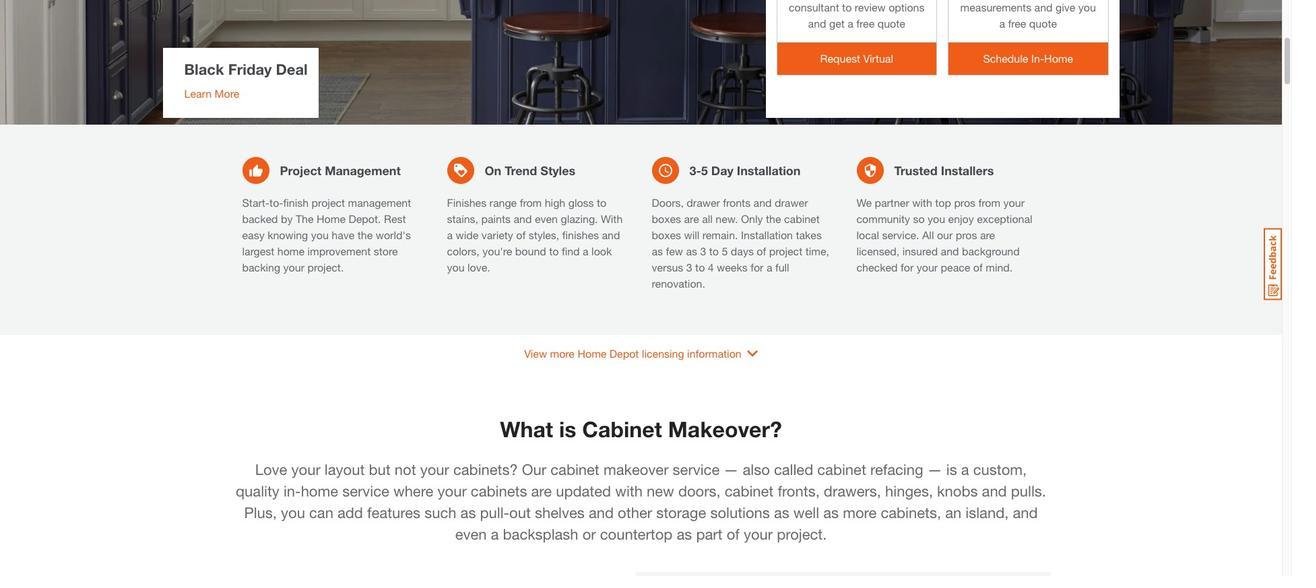 Task type: locate. For each thing, give the bounding box(es) containing it.
insured
[[903, 245, 938, 257]]

1 horizontal spatial 3
[[700, 245, 706, 257]]

time,
[[806, 245, 829, 257]]

or
[[583, 526, 596, 543]]

and down with
[[602, 228, 620, 241]]

are inside doors, drawer fronts and drawer boxes are all new. only the cabinet boxes will remain. installation takes as few as 3 to 5 days of project time, versus 3 to 4 weeks for a full renovation.
[[684, 212, 699, 225]]

boxes down doors,
[[652, 212, 681, 225]]

for down insured
[[901, 261, 914, 274]]

more right view
[[550, 347, 575, 360]]

1 vertical spatial the
[[358, 228, 373, 241]]

exceptional
[[977, 212, 1033, 225]]

2 horizontal spatial home
[[1045, 52, 1073, 65]]

0 vertical spatial more
[[550, 347, 575, 360]]

backed
[[242, 212, 278, 225]]

1 drawer from the left
[[687, 196, 720, 209]]

3 up renovation.
[[686, 261, 692, 274]]

licensing
[[642, 347, 684, 360]]

day
[[711, 163, 734, 178]]

largest
[[242, 245, 274, 257]]

service up doors, at right
[[673, 461, 720, 478]]

you down the
[[311, 228, 329, 241]]

1 vertical spatial are
[[980, 228, 995, 241]]

shelves
[[535, 504, 585, 522]]

project inside "start-to-finish project management backed by the home depot. rest easy knowing you have the world's largest home improvement store backing your project."
[[312, 196, 345, 209]]

you down colors,
[[447, 261, 465, 274]]

home inside "start-to-finish project management backed by the home depot. rest easy knowing you have the world's largest home improvement store backing your project."
[[317, 212, 346, 225]]

makeover
[[604, 461, 669, 478]]

and inside doors, drawer fronts and drawer boxes are all new. only the cabinet boxes will remain. installation takes as few as 3 to 5 days of project time, versus 3 to 4 weeks for a full renovation.
[[754, 196, 772, 209]]

your up in-
[[291, 461, 321, 478]]

can
[[309, 504, 333, 522]]

cabinet
[[784, 212, 820, 225], [551, 461, 600, 478], [818, 461, 866, 478], [725, 482, 774, 500]]

installers
[[941, 163, 994, 178]]

project up the
[[312, 196, 345, 209]]

1 from from the left
[[520, 196, 542, 209]]

0 horizontal spatial from
[[520, 196, 542, 209]]

of down "solutions"
[[727, 526, 740, 543]]

not
[[395, 461, 416, 478]]

0 horizontal spatial even
[[455, 526, 487, 543]]

also
[[743, 461, 770, 478]]

so
[[913, 212, 925, 225]]

as left few
[[652, 245, 663, 257]]

to
[[597, 196, 607, 209], [549, 245, 559, 257], [709, 245, 719, 257], [695, 261, 705, 274]]

called
[[774, 461, 813, 478]]

you down in-
[[281, 504, 305, 522]]

you down top
[[928, 212, 945, 225]]

0 vertical spatial are
[[684, 212, 699, 225]]

1 vertical spatial is
[[947, 461, 957, 478]]

1 horizontal spatial for
[[901, 261, 914, 274]]

island,
[[966, 504, 1009, 522]]

project. down improvement
[[308, 261, 344, 274]]

1 horizontal spatial the
[[766, 212, 781, 225]]

a down pull-
[[491, 526, 499, 543]]

but
[[369, 461, 391, 478]]

project inside doors, drawer fronts and drawer boxes are all new. only the cabinet boxes will remain. installation takes as few as 3 to 5 days of project time, versus 3 to 4 weeks for a full renovation.
[[769, 245, 803, 257]]

0 vertical spatial the
[[766, 212, 781, 225]]

paints
[[481, 212, 511, 225]]

1 — from the left
[[724, 461, 739, 478]]

home right schedule
[[1045, 52, 1073, 65]]

drawer up all
[[687, 196, 720, 209]]

and down range at top
[[514, 212, 532, 225]]

glazing.
[[561, 212, 598, 225]]

home
[[1045, 52, 1073, 65], [317, 212, 346, 225], [578, 347, 607, 360]]

1 vertical spatial home
[[301, 482, 338, 500]]

1 horizontal spatial —
[[928, 461, 943, 478]]

home for view more home depot licensing information
[[578, 347, 607, 360]]

and
[[754, 196, 772, 209], [514, 212, 532, 225], [602, 228, 620, 241], [941, 245, 959, 257], [982, 482, 1007, 500], [589, 504, 614, 522], [1013, 504, 1038, 522]]

1 vertical spatial 5
[[722, 245, 728, 257]]

trend
[[505, 163, 537, 178]]

— left also
[[724, 461, 739, 478]]

0 vertical spatial with
[[912, 196, 932, 209]]

0 vertical spatial home
[[1045, 52, 1073, 65]]

more
[[215, 87, 239, 100]]

backsplash
[[503, 526, 579, 543]]

custom,
[[974, 461, 1027, 478]]

is right what
[[559, 416, 576, 442]]

2 from from the left
[[979, 196, 1001, 209]]

the right only
[[766, 212, 781, 225]]

installation down only
[[741, 228, 793, 241]]

2 for from the left
[[901, 261, 914, 274]]

1 vertical spatial installation
[[741, 228, 793, 241]]

0 vertical spatial 5
[[701, 163, 708, 178]]

5 left day
[[701, 163, 708, 178]]

of right days
[[757, 245, 766, 257]]

new.
[[716, 212, 738, 225]]

more down drawers,
[[843, 504, 877, 522]]

1 vertical spatial project.
[[777, 526, 827, 543]]

1 vertical spatial 3
[[686, 261, 692, 274]]

0 vertical spatial project
[[312, 196, 345, 209]]

installation
[[737, 163, 801, 178], [741, 228, 793, 241]]

the
[[296, 212, 314, 225]]

service down but
[[342, 482, 389, 500]]

1 horizontal spatial is
[[947, 461, 957, 478]]

0 vertical spatial is
[[559, 416, 576, 442]]

home left the depot
[[578, 347, 607, 360]]

with up so
[[912, 196, 932, 209]]

of down background
[[974, 261, 983, 274]]

installation up fronts
[[737, 163, 801, 178]]

add
[[338, 504, 363, 522]]

0 horizontal spatial project
[[312, 196, 345, 209]]

are down our
[[531, 482, 552, 500]]

0 horizontal spatial home
[[317, 212, 346, 225]]

1 horizontal spatial with
[[912, 196, 932, 209]]

1 for from the left
[[751, 261, 764, 274]]

doors,
[[678, 482, 721, 500]]

0 vertical spatial pros
[[954, 196, 976, 209]]

project
[[312, 196, 345, 209], [769, 245, 803, 257]]

0 horizontal spatial for
[[751, 261, 764, 274]]

learn
[[184, 87, 212, 100]]

2 drawer from the left
[[775, 196, 808, 209]]

drawers,
[[824, 482, 881, 500]]

information
[[687, 347, 742, 360]]

is up knobs at bottom right
[[947, 461, 957, 478]]

the inside "start-to-finish project management backed by the home depot. rest easy knowing you have the world's largest home improvement store backing your project."
[[358, 228, 373, 241]]

0 horizontal spatial are
[[531, 482, 552, 500]]

1 vertical spatial home
[[317, 212, 346, 225]]

for inside doors, drawer fronts and drawer boxes are all new. only the cabinet boxes will remain. installation takes as few as 3 to 5 days of project time, versus 3 to 4 weeks for a full renovation.
[[751, 261, 764, 274]]

the inside doors, drawer fronts and drawer boxes are all new. only the cabinet boxes will remain. installation takes as few as 3 to 5 days of project time, versus 3 to 4 weeks for a full renovation.
[[766, 212, 781, 225]]

wide
[[456, 228, 479, 241]]

for
[[751, 261, 764, 274], [901, 261, 914, 274]]

cabinet up "updated"
[[551, 461, 600, 478]]

home inside "button"
[[1045, 52, 1073, 65]]

home up have
[[317, 212, 346, 225]]

part
[[696, 526, 723, 543]]

0 horizontal spatial —
[[724, 461, 739, 478]]

plus,
[[244, 504, 277, 522]]

1 horizontal spatial service
[[673, 461, 720, 478]]

cabinets,
[[881, 504, 941, 522]]

0 vertical spatial project.
[[308, 261, 344, 274]]

0 horizontal spatial project.
[[308, 261, 344, 274]]

top
[[935, 196, 951, 209]]

of up bound
[[516, 228, 526, 241]]

are up background
[[980, 228, 995, 241]]

fronts
[[723, 196, 751, 209]]

days
[[731, 245, 754, 257]]

cabinet inside doors, drawer fronts and drawer boxes are all new. only the cabinet boxes will remain. installation takes as few as 3 to 5 days of project time, versus 3 to 4 weeks for a full renovation.
[[784, 212, 820, 225]]

1 horizontal spatial project
[[769, 245, 803, 257]]

home for schedule in-home
[[1045, 52, 1073, 65]]

and up only
[[754, 196, 772, 209]]

to left "4"
[[695, 261, 705, 274]]

1 horizontal spatial 5
[[722, 245, 728, 257]]

backing
[[242, 261, 280, 274]]

you
[[928, 212, 945, 225], [311, 228, 329, 241], [447, 261, 465, 274], [281, 504, 305, 522]]

gloss
[[569, 196, 594, 209]]

your up such
[[438, 482, 467, 500]]

1 horizontal spatial even
[[535, 212, 558, 225]]

home down knowing
[[277, 245, 305, 257]]

a
[[447, 228, 453, 241], [583, 245, 589, 257], [767, 261, 773, 274], [961, 461, 969, 478], [491, 526, 499, 543]]

management
[[325, 163, 401, 178]]

from up exceptional on the top
[[979, 196, 1001, 209]]

0 vertical spatial even
[[535, 212, 558, 225]]

cabinet down also
[[725, 482, 774, 500]]

project up full
[[769, 245, 803, 257]]

0 horizontal spatial more
[[550, 347, 575, 360]]

out
[[509, 504, 531, 522]]

0 horizontal spatial 5
[[701, 163, 708, 178]]

1 vertical spatial more
[[843, 504, 877, 522]]

project. down well
[[777, 526, 827, 543]]

features
[[367, 504, 421, 522]]

your
[[1004, 196, 1025, 209], [283, 261, 305, 274], [917, 261, 938, 274], [291, 461, 321, 478], [420, 461, 449, 478], [438, 482, 467, 500], [744, 526, 773, 543]]

with
[[601, 212, 623, 225]]

and down our at right
[[941, 245, 959, 257]]

on trend styles
[[485, 163, 576, 178]]

1 vertical spatial even
[[455, 526, 487, 543]]

of
[[516, 228, 526, 241], [757, 245, 766, 257], [974, 261, 983, 274], [727, 526, 740, 543]]

for down days
[[751, 261, 764, 274]]

a left full
[[767, 261, 773, 274]]

2 — from the left
[[928, 461, 943, 478]]

3 down the remain.
[[700, 245, 706, 257]]

your right not
[[420, 461, 449, 478]]

0 horizontal spatial drawer
[[687, 196, 720, 209]]

0 horizontal spatial with
[[615, 482, 643, 500]]

1 horizontal spatial drawer
[[775, 196, 808, 209]]

0 horizontal spatial the
[[358, 228, 373, 241]]

pros
[[954, 196, 976, 209], [956, 228, 977, 241]]

with inside we partner with top pros from your community so you enjoy exceptional local service. all our pros are licensed, insured and background checked for your peace of mind.
[[912, 196, 932, 209]]

even up the styles,
[[535, 212, 558, 225]]

drawer up "takes"
[[775, 196, 808, 209]]

your right the backing in the top left of the page
[[283, 261, 305, 274]]

installation inside doors, drawer fronts and drawer boxes are all new. only the cabinet boxes will remain. installation takes as few as 3 to 5 days of project time, versus 3 to 4 weeks for a full renovation.
[[741, 228, 793, 241]]

even down pull-
[[455, 526, 487, 543]]

with up other
[[615, 482, 643, 500]]

your down "solutions"
[[744, 526, 773, 543]]

well
[[794, 504, 819, 522]]

to left find
[[549, 245, 559, 257]]

5 down the remain.
[[722, 245, 728, 257]]

renovation.
[[652, 277, 705, 290]]

0 vertical spatial service
[[673, 461, 720, 478]]

1 horizontal spatial more
[[843, 504, 877, 522]]

pros down enjoy
[[956, 228, 977, 241]]

is
[[559, 416, 576, 442], [947, 461, 957, 478]]

are inside we partner with top pros from your community so you enjoy exceptional local service. all our pros are licensed, insured and background checked for your peace of mind.
[[980, 228, 995, 241]]

home up can
[[301, 482, 338, 500]]

for inside we partner with top pros from your community so you enjoy exceptional local service. all our pros are licensed, insured and background checked for your peace of mind.
[[901, 261, 914, 274]]

are left all
[[684, 212, 699, 225]]

0 vertical spatial boxes
[[652, 212, 681, 225]]

on
[[485, 163, 501, 178]]

the down 'depot.'
[[358, 228, 373, 241]]

1 horizontal spatial from
[[979, 196, 1001, 209]]

new
[[647, 482, 674, 500]]

even inside the love your layout but not your cabinets? our cabinet makeover service — also called cabinet refacing — is a custom, quality in-home service where your cabinets are updated with new doors, cabinet fronts, drawers, hinges, knobs and pulls. plus, you can add features such as pull-out shelves and other storage solutions as well as more cabinets, an island, and even a backsplash or countertop as part of your project.
[[455, 526, 487, 543]]

of inside we partner with top pros from your community so you enjoy exceptional local service. all our pros are licensed, insured and background checked for your peace of mind.
[[974, 261, 983, 274]]

0 vertical spatial home
[[277, 245, 305, 257]]

1 horizontal spatial project.
[[777, 526, 827, 543]]

pulls.
[[1011, 482, 1046, 500]]

even inside finishes range from high gloss to stains, paints and even glazing. with a wide variety of styles, finishes and colors, you're bound to find a look you love.
[[535, 212, 558, 225]]

0 horizontal spatial 3
[[686, 261, 692, 274]]

a right find
[[583, 245, 589, 257]]

— up knobs at bottom right
[[928, 461, 943, 478]]

1 vertical spatial boxes
[[652, 228, 681, 241]]

by
[[281, 212, 293, 225]]

1 horizontal spatial home
[[578, 347, 607, 360]]

3-5 day installation
[[690, 163, 801, 178]]

0 horizontal spatial service
[[342, 482, 389, 500]]

2 horizontal spatial are
[[980, 228, 995, 241]]

2 vertical spatial are
[[531, 482, 552, 500]]

0 horizontal spatial is
[[559, 416, 576, 442]]

1 vertical spatial with
[[615, 482, 643, 500]]

boxes up few
[[652, 228, 681, 241]]

to up with
[[597, 196, 607, 209]]

project. inside "start-to-finish project management backed by the home depot. rest easy knowing you have the world's largest home improvement store backing your project."
[[308, 261, 344, 274]]

2 vertical spatial home
[[578, 347, 607, 360]]

few
[[666, 245, 683, 257]]

the
[[766, 212, 781, 225], [358, 228, 373, 241]]

1 vertical spatial project
[[769, 245, 803, 257]]

look
[[592, 245, 612, 257]]

we
[[857, 196, 872, 209]]

cabinet up "takes"
[[784, 212, 820, 225]]

1 horizontal spatial are
[[684, 212, 699, 225]]

as down storage
[[677, 526, 692, 543]]

cabinet makeover - empty shell - image - desktop image
[[231, 572, 1051, 576]]

are inside the love your layout but not your cabinets? our cabinet makeover service — also called cabinet refacing — is a custom, quality in-home service where your cabinets are updated with new doors, cabinet fronts, drawers, hinges, knobs and pulls. plus, you can add features such as pull-out shelves and other storage solutions as well as more cabinets, an island, and even a backsplash or countertop as part of your project.
[[531, 482, 552, 500]]

to up "4"
[[709, 245, 719, 257]]

from left high
[[520, 196, 542, 209]]

pros up enjoy
[[954, 196, 976, 209]]

your up exceptional on the top
[[1004, 196, 1025, 209]]

view
[[524, 347, 547, 360]]

service.
[[882, 228, 919, 241]]

community
[[857, 212, 910, 225]]

pull-
[[480, 504, 510, 522]]



Task type: vqa. For each thing, say whether or not it's contained in the screenshot.
but
yes



Task type: describe. For each thing, give the bounding box(es) containing it.
we partner with top pros from your community so you enjoy exceptional local service. all our pros are licensed, insured and background checked for your peace of mind.
[[857, 196, 1033, 274]]

bound
[[515, 245, 546, 257]]

mind.
[[986, 261, 1013, 274]]

from inside we partner with top pros from your community so you enjoy exceptional local service. all our pros are licensed, insured and background checked for your peace of mind.
[[979, 196, 1001, 209]]

knobs
[[937, 482, 978, 500]]

virtual
[[864, 52, 894, 65]]

makeover?
[[668, 416, 782, 442]]

home inside "start-to-finish project management backed by the home depot. rest easy knowing you have the world's largest home improvement store backing your project."
[[277, 245, 305, 257]]

finishes range from high gloss to stains, paints and even glazing. with a wide variety of styles, finishes and colors, you're bound to find a look you love.
[[447, 196, 623, 274]]

finish
[[283, 196, 309, 209]]

start-to-finish project management backed by the home depot. rest easy knowing you have the world's largest home improvement store backing your project.
[[242, 196, 411, 274]]

depot.
[[349, 212, 381, 225]]

management
[[348, 196, 411, 209]]

1 vertical spatial service
[[342, 482, 389, 500]]

our
[[937, 228, 953, 241]]

as right well
[[824, 504, 839, 522]]

1 boxes from the top
[[652, 212, 681, 225]]

black
[[184, 61, 224, 78]]

all
[[702, 212, 713, 225]]

rest
[[384, 212, 406, 225]]

world's
[[376, 228, 411, 241]]

what is cabinet makeover?
[[500, 416, 782, 442]]

colors,
[[447, 245, 480, 257]]

your inside "start-to-finish project management backed by the home depot. rest easy knowing you have the world's largest home improvement store backing your project."
[[283, 261, 305, 274]]

you inside we partner with top pros from your community so you enjoy exceptional local service. all our pros are licensed, insured and background checked for your peace of mind.
[[928, 212, 945, 225]]

cabinet up drawers,
[[818, 461, 866, 478]]

feedback link image
[[1264, 228, 1282, 301]]

home inside the love your layout but not your cabinets? our cabinet makeover service — also called cabinet refacing — is a custom, quality in-home service where your cabinets are updated with new doors, cabinet fronts, drawers, hinges, knobs and pulls. plus, you can add features such as pull-out shelves and other storage solutions as well as more cabinets, an island, and even a backsplash or countertop as part of your project.
[[301, 482, 338, 500]]

schedule in-home button
[[949, 42, 1108, 75]]

as left pull-
[[461, 504, 476, 522]]

in-
[[284, 482, 301, 500]]

a inside doors, drawer fronts and drawer boxes are all new. only the cabinet boxes will remain. installation takes as few as 3 to 5 days of project time, versus 3 to 4 weeks for a full renovation.
[[767, 261, 773, 274]]

trusted installers
[[895, 163, 994, 178]]

have
[[332, 228, 355, 241]]

peace
[[941, 261, 971, 274]]

cabinet
[[582, 416, 662, 442]]

you inside "start-to-finish project management backed by the home depot. rest easy knowing you have the world's largest home improvement store backing your project."
[[311, 228, 329, 241]]

will
[[684, 228, 700, 241]]

styles
[[541, 163, 576, 178]]

a up knobs at bottom right
[[961, 461, 969, 478]]

as left well
[[774, 504, 790, 522]]

trusted
[[895, 163, 938, 178]]

5 inside doors, drawer fronts and drawer boxes are all new. only the cabinet boxes will remain. installation takes as few as 3 to 5 days of project time, versus 3 to 4 weeks for a full renovation.
[[722, 245, 728, 257]]

fronts,
[[778, 482, 820, 500]]

schedule
[[983, 52, 1029, 65]]

your down insured
[[917, 261, 938, 274]]

remain.
[[703, 228, 738, 241]]

what
[[500, 416, 553, 442]]

all
[[922, 228, 934, 241]]

0 vertical spatial 3
[[700, 245, 706, 257]]

love
[[255, 461, 287, 478]]

friday
[[228, 61, 272, 78]]

knowing
[[268, 228, 308, 241]]

easy
[[242, 228, 265, 241]]

in-
[[1032, 52, 1045, 65]]

of inside the love your layout but not your cabinets? our cabinet makeover service — also called cabinet refacing — is a custom, quality in-home service where your cabinets are updated with new doors, cabinet fronts, drawers, hinges, knobs and pulls. plus, you can add features such as pull-out shelves and other storage solutions as well as more cabinets, an island, and even a backsplash or countertop as part of your project.
[[727, 526, 740, 543]]

love your layout but not your cabinets? our cabinet makeover service — also called cabinet refacing — is a custom, quality in-home service where your cabinets are updated with new doors, cabinet fronts, drawers, hinges, knobs and pulls. plus, you can add features such as pull-out shelves and other storage solutions as well as more cabinets, an island, and even a backsplash or countertop as part of your project.
[[236, 461, 1046, 543]]

and down custom, on the right
[[982, 482, 1007, 500]]

schedule in-home
[[983, 52, 1073, 65]]

store
[[374, 245, 398, 257]]

request virtual button
[[777, 42, 937, 75]]

refacing
[[871, 461, 924, 478]]

finishes
[[447, 196, 487, 209]]

improvement
[[308, 245, 371, 257]]

a left wide in the left of the page
[[447, 228, 453, 241]]

view more home depot licensing information
[[524, 347, 742, 360]]

more inside the love your layout but not your cabinets? our cabinet makeover service — also called cabinet refacing — is a custom, quality in-home service where your cabinets are updated with new doors, cabinet fronts, drawers, hinges, knobs and pulls. plus, you can add features such as pull-out shelves and other storage solutions as well as more cabinets, an island, and even a backsplash or countertop as part of your project.
[[843, 504, 877, 522]]

styles,
[[529, 228, 559, 241]]

of inside doors, drawer fronts and drawer boxes are all new. only the cabinet boxes will remain. installation takes as few as 3 to 5 days of project time, versus 3 to 4 weeks for a full renovation.
[[757, 245, 766, 257]]

background
[[962, 245, 1020, 257]]

other
[[618, 504, 652, 522]]

you inside the love your layout but not your cabinets? our cabinet makeover service — also called cabinet refacing — is a custom, quality in-home service where your cabinets are updated with new doors, cabinet fronts, drawers, hinges, knobs and pulls. plus, you can add features such as pull-out shelves and other storage solutions as well as more cabinets, an island, and even a backsplash or countertop as part of your project.
[[281, 504, 305, 522]]

love.
[[468, 261, 490, 274]]

find
[[562, 245, 580, 257]]

4
[[708, 261, 714, 274]]

storage
[[656, 504, 706, 522]]

request virtual
[[820, 52, 894, 65]]

0 vertical spatial installation
[[737, 163, 801, 178]]

range
[[490, 196, 517, 209]]

quality
[[236, 482, 280, 500]]

from inside finishes range from high gloss to stains, paints and even glazing. with a wide variety of styles, finishes and colors, you're bound to find a look you love.
[[520, 196, 542, 209]]

checked
[[857, 261, 898, 274]]

you inside finishes range from high gloss to stains, paints and even glazing. with a wide variety of styles, finishes and colors, you're bound to find a look you love.
[[447, 261, 465, 274]]

weeks
[[717, 261, 748, 274]]

learn more
[[184, 87, 239, 100]]

local
[[857, 228, 879, 241]]

variety
[[482, 228, 513, 241]]

finishes
[[562, 228, 599, 241]]

and down pulls.
[[1013, 504, 1038, 522]]

high
[[545, 196, 566, 209]]

doors, drawer fronts and drawer boxes are all new. only the cabinet boxes will remain. installation takes as few as 3 to 5 days of project time, versus 3 to 4 weeks for a full renovation.
[[652, 196, 829, 290]]

2 boxes from the top
[[652, 228, 681, 241]]

start-
[[242, 196, 270, 209]]

only
[[741, 212, 763, 225]]

updated
[[556, 482, 611, 500]]

is inside the love your layout but not your cabinets? our cabinet makeover service — also called cabinet refacing — is a custom, quality in-home service where your cabinets are updated with new doors, cabinet fronts, drawers, hinges, knobs and pulls. plus, you can add features such as pull-out shelves and other storage solutions as well as more cabinets, an island, and even a backsplash or countertop as part of your project.
[[947, 461, 957, 478]]

as down will
[[686, 245, 697, 257]]

countertop
[[600, 526, 673, 543]]

1 vertical spatial pros
[[956, 228, 977, 241]]

project. inside the love your layout but not your cabinets? our cabinet makeover service — also called cabinet refacing — is a custom, quality in-home service where your cabinets are updated with new doors, cabinet fronts, drawers, hinges, knobs and pulls. plus, you can add features such as pull-out shelves and other storage solutions as well as more cabinets, an island, and even a backsplash or countertop as part of your project.
[[777, 526, 827, 543]]

and up or
[[589, 504, 614, 522]]

layout
[[325, 461, 365, 478]]

licensed,
[[857, 245, 900, 257]]

of inside finishes range from high gloss to stains, paints and even glazing. with a wide variety of styles, finishes and colors, you're bound to find a look you love.
[[516, 228, 526, 241]]

our
[[522, 461, 547, 478]]

request
[[820, 52, 861, 65]]

and inside we partner with top pros from your community so you enjoy exceptional local service. all our pros are licensed, insured and background checked for your peace of mind.
[[941, 245, 959, 257]]

an
[[946, 504, 962, 522]]

doors,
[[652, 196, 684, 209]]

with inside the love your layout but not your cabinets? our cabinet makeover service — also called cabinet refacing — is a custom, quality in-home service where your cabinets are updated with new doors, cabinet fronts, drawers, hinges, knobs and pulls. plus, you can add features such as pull-out shelves and other storage solutions as well as more cabinets, an island, and even a backsplash or countertop as part of your project.
[[615, 482, 643, 500]]

learn more link
[[184, 87, 239, 100]]

where
[[393, 482, 434, 500]]

solutions
[[710, 504, 770, 522]]



